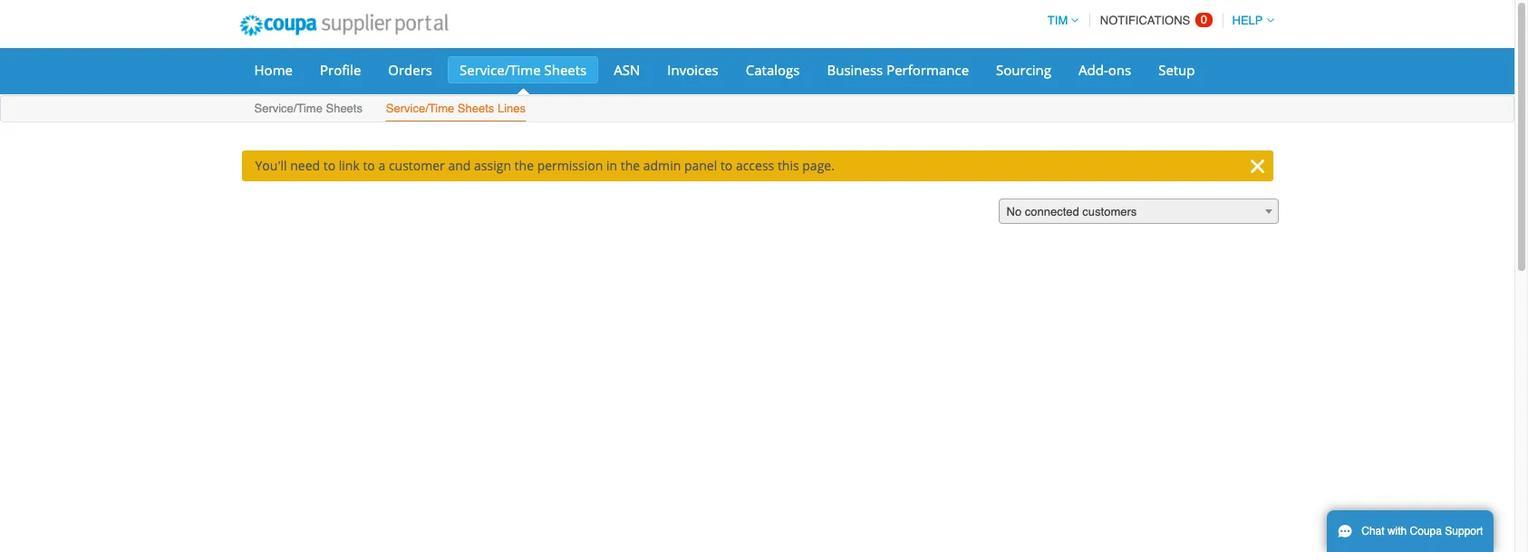 Task type: vqa. For each thing, say whether or not it's contained in the screenshot.
The Create A Discoverable Profile link
no



Task type: locate. For each thing, give the bounding box(es) containing it.
0 vertical spatial service/time sheets link
[[448, 56, 599, 83]]

sheets left asn link
[[544, 61, 587, 79]]

coupa supplier portal image
[[227, 3, 461, 48]]

1 horizontal spatial service/time sheets link
[[448, 56, 599, 83]]

tim
[[1048, 14, 1068, 27]]

permission
[[537, 157, 603, 174]]

the right assign
[[515, 157, 534, 174]]

admin
[[643, 157, 681, 174]]

0 vertical spatial service/time sheets
[[460, 61, 587, 79]]

sheets
[[544, 61, 587, 79], [326, 102, 363, 115], [458, 102, 494, 115]]

and
[[448, 157, 471, 174]]

1 the from the left
[[515, 157, 534, 174]]

navigation
[[1040, 3, 1274, 38]]

service/time for the left "service/time sheets" "link"
[[254, 102, 323, 115]]

a
[[378, 157, 386, 174]]

to
[[323, 157, 336, 174], [363, 157, 375, 174], [721, 157, 733, 174]]

access
[[736, 157, 774, 174]]

to left a
[[363, 157, 375, 174]]

service/time sheets link down profile
[[253, 98, 364, 121]]

customer
[[389, 157, 445, 174]]

sheets inside service/time sheets lines link
[[458, 102, 494, 115]]

to left link
[[323, 157, 336, 174]]

the right in
[[621, 157, 640, 174]]

0 horizontal spatial the
[[515, 157, 534, 174]]

1 horizontal spatial service/time
[[386, 102, 454, 115]]

0 horizontal spatial service/time sheets link
[[253, 98, 364, 121]]

add-ons
[[1079, 61, 1132, 79]]

to right 'panel'
[[721, 157, 733, 174]]

0 horizontal spatial service/time
[[254, 102, 323, 115]]

1 horizontal spatial sheets
[[458, 102, 494, 115]]

chat with coupa support
[[1362, 525, 1483, 538]]

1 horizontal spatial the
[[621, 157, 640, 174]]

link
[[339, 157, 360, 174]]

service/time up lines
[[460, 61, 541, 79]]

performance
[[887, 61, 969, 79]]

sheets for the left "service/time sheets" "link"
[[326, 102, 363, 115]]

page.
[[803, 157, 835, 174]]

service/time
[[460, 61, 541, 79], [254, 102, 323, 115], [386, 102, 454, 115]]

service/time for service/time sheets lines link
[[386, 102, 454, 115]]

profile
[[320, 61, 361, 79]]

service/time inside service/time sheets lines link
[[386, 102, 454, 115]]

service/time sheets up lines
[[460, 61, 587, 79]]

home link
[[243, 56, 305, 83]]

service/time sheets down profile
[[254, 102, 363, 115]]

sheets down profile
[[326, 102, 363, 115]]

the
[[515, 157, 534, 174], [621, 157, 640, 174]]

with
[[1388, 525, 1407, 538]]

asn
[[614, 61, 640, 79]]

0 horizontal spatial service/time sheets
[[254, 102, 363, 115]]

setup
[[1159, 61, 1195, 79]]

2 horizontal spatial sheets
[[544, 61, 587, 79]]

panel
[[684, 157, 717, 174]]

lines
[[498, 102, 526, 115]]

service/time sheets link up lines
[[448, 56, 599, 83]]

help link
[[1224, 14, 1274, 27]]

service/time down the orders link
[[386, 102, 454, 115]]

1 vertical spatial service/time sheets link
[[253, 98, 364, 121]]

2 horizontal spatial service/time
[[460, 61, 541, 79]]

sheets left lines
[[458, 102, 494, 115]]

2 the from the left
[[621, 157, 640, 174]]

0 horizontal spatial sheets
[[326, 102, 363, 115]]

2 horizontal spatial to
[[721, 157, 733, 174]]

1 horizontal spatial to
[[363, 157, 375, 174]]

0 horizontal spatial to
[[323, 157, 336, 174]]

service/time down home
[[254, 102, 323, 115]]

service/time sheets link
[[448, 56, 599, 83], [253, 98, 364, 121]]

chat
[[1362, 525, 1385, 538]]

help
[[1232, 14, 1263, 27]]

notifications
[[1100, 14, 1191, 27]]

1 horizontal spatial service/time sheets
[[460, 61, 587, 79]]

service/time sheets lines
[[386, 102, 526, 115]]

service/time sheets
[[460, 61, 587, 79], [254, 102, 363, 115]]

catalogs
[[746, 61, 800, 79]]



Task type: describe. For each thing, give the bounding box(es) containing it.
coupa
[[1410, 525, 1442, 538]]

chat with coupa support button
[[1327, 510, 1494, 552]]

orders
[[388, 61, 432, 79]]

tim link
[[1040, 14, 1079, 27]]

business performance link
[[815, 56, 981, 83]]

navigation containing notifications 0
[[1040, 3, 1274, 38]]

business performance
[[827, 61, 969, 79]]

you'll
[[255, 157, 287, 174]]

business
[[827, 61, 883, 79]]

sourcing link
[[985, 56, 1063, 83]]

assign
[[474, 157, 511, 174]]

3 to from the left
[[721, 157, 733, 174]]

invoices
[[667, 61, 719, 79]]

support
[[1445, 525, 1483, 538]]

you'll need to link to a customer and assign the permission in the admin panel to access this page.
[[255, 157, 835, 174]]

profile link
[[308, 56, 373, 83]]

1 to from the left
[[323, 157, 336, 174]]

2 to from the left
[[363, 157, 375, 174]]

invoices link
[[656, 56, 730, 83]]

ons
[[1108, 61, 1132, 79]]

home
[[254, 61, 293, 79]]

add-
[[1079, 61, 1108, 79]]

this
[[778, 157, 799, 174]]

service/time for "service/time sheets" "link" to the top
[[460, 61, 541, 79]]

service/time sheets lines link
[[385, 98, 527, 121]]

sheets for service/time sheets lines link
[[458, 102, 494, 115]]

catalogs link
[[734, 56, 812, 83]]

sourcing
[[996, 61, 1052, 79]]

0
[[1201, 13, 1208, 26]]

add-ons link
[[1067, 56, 1143, 83]]

in
[[606, 157, 617, 174]]

setup link
[[1147, 56, 1207, 83]]

need
[[290, 157, 320, 174]]

asn link
[[602, 56, 652, 83]]

1 vertical spatial service/time sheets
[[254, 102, 363, 115]]

orders link
[[377, 56, 444, 83]]

notifications 0
[[1100, 13, 1208, 27]]

sheets for "service/time sheets" "link" to the top
[[544, 61, 587, 79]]



